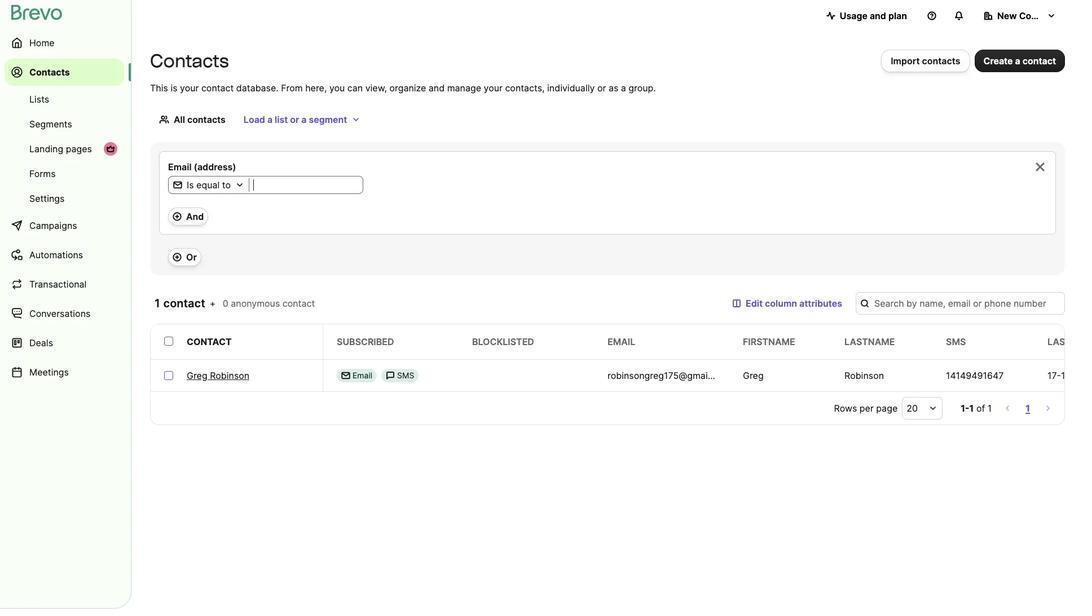 Task type: vqa. For each thing, say whether or not it's contained in the screenshot.
the "Create a contact" button
yes



Task type: locate. For each thing, give the bounding box(es) containing it.
0 horizontal spatial 20
[[907, 403, 918, 414]]

contact right create
[[1023, 55, 1056, 67]]

or left as
[[597, 82, 606, 94]]

1 horizontal spatial contacts
[[922, 55, 961, 67]]

sms
[[946, 336, 966, 348], [397, 371, 414, 380]]

or right the list
[[290, 114, 299, 125]]

contact
[[187, 336, 232, 348]]

20 inside popup button
[[907, 403, 918, 414]]

home
[[29, 37, 55, 49]]

1 horizontal spatial sms
[[946, 336, 966, 348]]

sms down search by name, email or phone number search field
[[946, 336, 966, 348]]

load a list or a segment button
[[235, 108, 370, 131]]

0 horizontal spatial contacts
[[187, 114, 226, 125]]

greg
[[187, 370, 207, 381], [743, 370, 764, 381]]

1-1 of 1
[[961, 403, 992, 414]]

0 horizontal spatial sms
[[397, 371, 414, 380]]

organize
[[390, 82, 426, 94]]

or button
[[168, 248, 201, 266]]

1 vertical spatial contacts
[[187, 114, 226, 125]]

greg down firstname
[[743, 370, 764, 381]]

greg robinson
[[187, 370, 250, 381]]

0 horizontal spatial robinson
[[210, 370, 250, 381]]

usage and plan button
[[817, 5, 916, 27]]

forms
[[29, 168, 56, 179]]

email
[[168, 161, 192, 173], [353, 371, 372, 380]]

robinson
[[210, 370, 250, 381], [845, 370, 884, 381]]

segments
[[29, 118, 72, 130]]

1 robinson from the left
[[210, 370, 250, 381]]

contacts up lists
[[29, 67, 70, 78]]

0 horizontal spatial email
[[168, 161, 192, 173]]

your right the is
[[180, 82, 199, 94]]

1 horizontal spatial greg
[[743, 370, 764, 381]]

lists link
[[5, 88, 124, 111]]

and
[[186, 211, 204, 222]]

1 horizontal spatial email
[[353, 371, 372, 380]]

0 vertical spatial 20
[[1074, 370, 1083, 381]]

(address)
[[194, 161, 236, 173]]

1 horizontal spatial robinson
[[845, 370, 884, 381]]

0 vertical spatial sms
[[946, 336, 966, 348]]

new company
[[998, 10, 1061, 21]]

and
[[870, 10, 886, 21], [429, 82, 445, 94]]

your
[[180, 82, 199, 94], [484, 82, 503, 94]]

robinson up rows per page
[[845, 370, 884, 381]]

None text field
[[253, 179, 359, 191]]

contacts up the is
[[150, 50, 229, 72]]

email right left___c25ys icon in the left of the page
[[353, 371, 372, 380]]

robinson down contact
[[210, 370, 250, 381]]

attributes
[[800, 298, 842, 309]]

1 vertical spatial email
[[353, 371, 372, 380]]

sms right left___c25ys image
[[397, 371, 414, 380]]

contacts
[[150, 50, 229, 72], [29, 67, 70, 78]]

0 horizontal spatial your
[[180, 82, 199, 94]]

import
[[891, 55, 920, 67]]

import contacts
[[891, 55, 961, 67]]

0 vertical spatial and
[[870, 10, 886, 21]]

a right the list
[[301, 114, 307, 125]]

subscribed
[[337, 336, 394, 348]]

greg for greg
[[743, 370, 764, 381]]

forms link
[[5, 163, 124, 185]]

segment
[[309, 114, 347, 125]]

transactional
[[29, 279, 87, 290]]

usage
[[840, 10, 868, 21]]

email for email
[[353, 371, 372, 380]]

contact right anonymous
[[283, 298, 315, 309]]

1 vertical spatial or
[[290, 114, 299, 125]]

is equal to
[[187, 179, 231, 191]]

usage and plan
[[840, 10, 907, 21]]

greg down contact
[[187, 370, 207, 381]]

contact inside button
[[1023, 55, 1056, 67]]

1 greg from the left
[[187, 370, 207, 381]]

last
[[1048, 336, 1071, 348]]

1
[[155, 297, 161, 310], [970, 403, 974, 414], [988, 403, 992, 414], [1026, 403, 1030, 414]]

or
[[597, 82, 606, 94], [290, 114, 299, 125]]

is equal to button
[[169, 178, 249, 192]]

meetings link
[[5, 359, 124, 386]]

contacts right the import
[[922, 55, 961, 67]]

1 vertical spatial 20
[[907, 403, 918, 414]]

20 right 17- in the right bottom of the page
[[1074, 370, 1083, 381]]

0 vertical spatial or
[[597, 82, 606, 94]]

can
[[347, 82, 363, 94]]

a left the list
[[267, 114, 273, 125]]

1 horizontal spatial or
[[597, 82, 606, 94]]

rows per page
[[834, 403, 898, 414]]

to
[[222, 179, 231, 191]]

20 right page
[[907, 403, 918, 414]]

0 horizontal spatial or
[[290, 114, 299, 125]]

email up is
[[168, 161, 192, 173]]

2 greg from the left
[[743, 370, 764, 381]]

and left plan
[[870, 10, 886, 21]]

1 vertical spatial sms
[[397, 371, 414, 380]]

0 vertical spatial email
[[168, 161, 192, 173]]

a inside create a contact button
[[1015, 55, 1021, 67]]

and left the manage
[[429, 82, 445, 94]]

20 button
[[902, 397, 943, 420]]

1 horizontal spatial and
[[870, 10, 886, 21]]

contacts inside import contacts button
[[922, 55, 961, 67]]

manage
[[447, 82, 481, 94]]

1 button
[[1024, 401, 1033, 416]]

anonymous
[[231, 298, 280, 309]]

1-
[[961, 403, 970, 414]]

Search by name, email or phone number search field
[[856, 292, 1065, 315]]

of
[[977, 403, 985, 414]]

your right the manage
[[484, 82, 503, 94]]

contacts right all
[[187, 114, 226, 125]]

2 your from the left
[[484, 82, 503, 94]]

new company button
[[975, 5, 1065, 27]]

1 horizontal spatial your
[[484, 82, 503, 94]]

and button
[[168, 208, 208, 226]]

contacts for all contacts
[[187, 114, 226, 125]]

contacts,
[[505, 82, 545, 94]]

a right create
[[1015, 55, 1021, 67]]

contacts
[[922, 55, 961, 67], [187, 114, 226, 125]]

automations link
[[5, 241, 124, 269]]

greg robinson link
[[187, 369, 250, 383]]

edit
[[746, 298, 763, 309]]

left___rvooi image
[[106, 144, 115, 153]]

rows
[[834, 403, 857, 414]]

automations
[[29, 249, 83, 261]]

1 vertical spatial and
[[429, 82, 445, 94]]

campaigns link
[[5, 212, 124, 239]]

0 vertical spatial contacts
[[922, 55, 961, 67]]

settings link
[[5, 187, 124, 210]]

0 horizontal spatial greg
[[187, 370, 207, 381]]

group.
[[629, 82, 656, 94]]



Task type: describe. For each thing, give the bounding box(es) containing it.
17-
[[1048, 370, 1061, 381]]

and inside button
[[870, 10, 886, 21]]

1 inside button
[[1026, 403, 1030, 414]]

per
[[860, 403, 874, 414]]

0 horizontal spatial and
[[429, 82, 445, 94]]

segments link
[[5, 113, 124, 135]]

contact left "+"
[[163, 297, 205, 310]]

campaigns
[[29, 220, 77, 231]]

all
[[174, 114, 185, 125]]

is
[[187, 179, 194, 191]]

2 robinson from the left
[[845, 370, 884, 381]]

load a list or a segment
[[244, 114, 347, 125]]

blocklisted
[[472, 336, 534, 348]]

database.
[[236, 82, 279, 94]]

all contacts
[[174, 114, 226, 125]]

edit column attributes button
[[723, 292, 851, 315]]

home link
[[5, 29, 124, 56]]

load
[[244, 114, 265, 125]]

or inside button
[[290, 114, 299, 125]]

column
[[765, 298, 797, 309]]

left___c25ys image
[[341, 371, 350, 380]]

14149491647
[[946, 370, 1004, 381]]

+
[[210, 298, 216, 309]]

1 your from the left
[[180, 82, 199, 94]]

is
[[171, 82, 177, 94]]

firstname
[[743, 336, 795, 348]]

conversations
[[29, 308, 90, 319]]

lists
[[29, 94, 49, 105]]

greg for greg robinson
[[187, 370, 207, 381]]

11-
[[1061, 370, 1074, 381]]

email for email (address)
[[168, 161, 192, 173]]

17-11-20
[[1048, 370, 1083, 381]]

landing pages link
[[5, 138, 124, 160]]

pages
[[66, 143, 92, 155]]

transactional link
[[5, 271, 124, 298]]

import contacts button
[[881, 50, 970, 72]]

email (address)
[[168, 161, 236, 173]]

landing pages
[[29, 143, 92, 155]]

settings
[[29, 193, 65, 204]]

contact inside 1 contact + 0 anonymous contact
[[283, 298, 315, 309]]

view,
[[365, 82, 387, 94]]

this is your contact database. from here, you can view, organize and manage your contacts, individually or as a group.
[[150, 82, 656, 94]]

plan
[[889, 10, 907, 21]]

individually
[[547, 82, 595, 94]]

contacts for import contacts
[[922, 55, 961, 67]]

create a contact
[[984, 55, 1056, 67]]

deals
[[29, 337, 53, 349]]

edit column attributes
[[746, 298, 842, 309]]

1 horizontal spatial contacts
[[150, 50, 229, 72]]

from
[[281, 82, 303, 94]]

deals link
[[5, 330, 124, 357]]

here,
[[305, 82, 327, 94]]

1 horizontal spatial 20
[[1074, 370, 1083, 381]]

email
[[608, 336, 635, 348]]

list
[[275, 114, 288, 125]]

contacts link
[[5, 59, 124, 86]]

left___c25ys image
[[386, 371, 395, 380]]

lastname
[[845, 336, 895, 348]]

page
[[876, 403, 898, 414]]

equal
[[196, 179, 220, 191]]

this
[[150, 82, 168, 94]]

0
[[223, 298, 228, 309]]

ch
[[1074, 336, 1083, 348]]

you
[[329, 82, 345, 94]]

1 contact + 0 anonymous contact
[[155, 297, 315, 310]]

as
[[609, 82, 619, 94]]

a right as
[[621, 82, 626, 94]]

robinsongreg175@gmail.com
[[608, 370, 731, 381]]

company
[[1019, 10, 1061, 21]]

last ch
[[1048, 336, 1083, 348]]

create a contact button
[[975, 50, 1065, 72]]

conversations link
[[5, 300, 124, 327]]

or
[[186, 252, 197, 263]]

new
[[998, 10, 1017, 21]]

meetings
[[29, 367, 69, 378]]

landing
[[29, 143, 63, 155]]

contact up all contacts
[[201, 82, 234, 94]]

0 horizontal spatial contacts
[[29, 67, 70, 78]]



